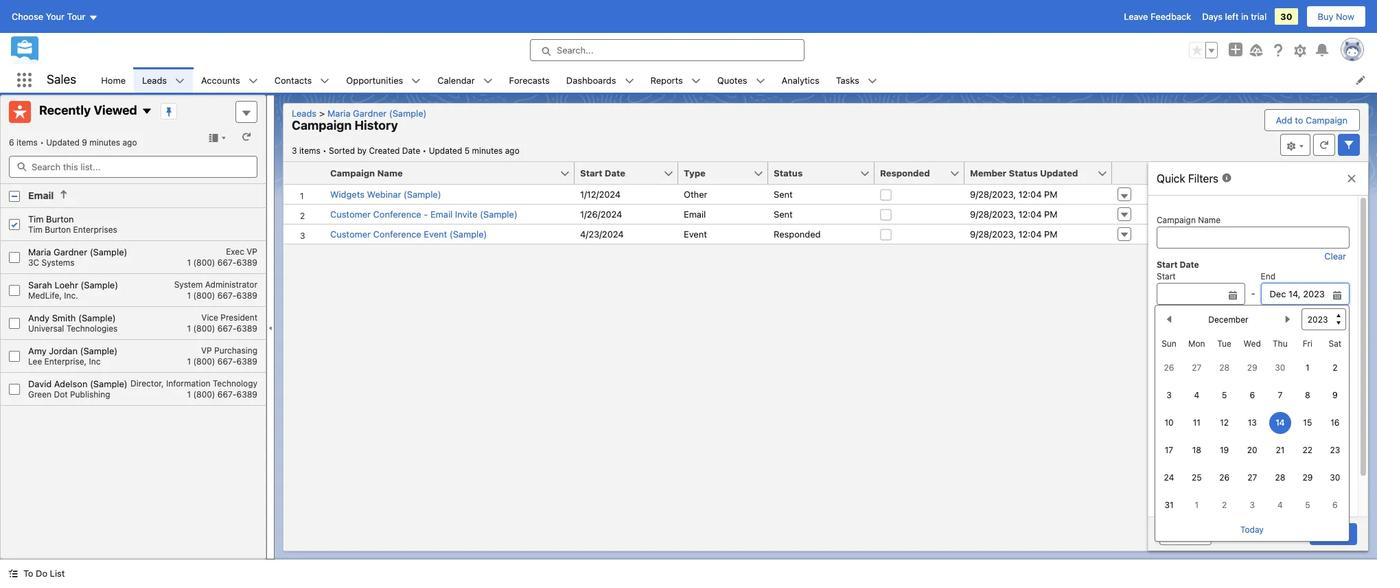 Task type: describe. For each thing, give the bounding box(es) containing it.
1 vertical spatial checked
[[1191, 492, 1228, 503]]

all
[[1242, 529, 1253, 540]]

22
[[1303, 445, 1313, 455]]

reports
[[651, 75, 683, 85]]

accounts list item
[[193, 67, 266, 93]]

15 button
[[1297, 412, 1319, 434]]

tasks link
[[828, 67, 868, 93]]

name inside button
[[377, 168, 403, 179]]

Search Recently Viewed list view. search field
[[9, 156, 257, 178]]

items for 3
[[299, 146, 320, 156]]

invite
[[455, 209, 478, 220]]

show
[[1158, 393, 1180, 404]]

6389 for maria gardner (sample)
[[237, 258, 257, 268]]

24 button
[[1158, 467, 1180, 489]]

1 vertical spatial start
[[1157, 260, 1178, 270]]

vp inside the 'maria gardner (sample)' row
[[247, 247, 257, 257]]

quick filters
[[1157, 172, 1219, 185]]

updated inside button
[[1040, 168, 1078, 179]]

29 for 29 button to the left
[[1248, 363, 1258, 373]]

text default image inside to do list button
[[8, 569, 18, 578]]

opportunities link
[[338, 67, 412, 93]]

0 vertical spatial checked
[[1174, 480, 1210, 491]]

1 horizontal spatial 27 button
[[1242, 467, 1264, 489]]

apply button
[[1310, 523, 1358, 545]]

referral
[[1174, 365, 1206, 376]]

false image for email
[[880, 209, 892, 220]]

search... button
[[530, 39, 805, 61]]

1 (800) 667-6389 for andy smith (sample)
[[187, 324, 257, 334]]

choose
[[12, 11, 43, 22]]

text default image inside tasks list item
[[868, 76, 877, 86]]

maria gardner (sample) inside row
[[28, 247, 127, 258]]

member status updated button
[[965, 162, 1097, 184]]

1 for maria gardner (sample)
[[187, 258, 191, 268]]

(800) for maria gardner (sample)
[[193, 258, 215, 268]]

0 vertical spatial 30 button
[[1270, 357, 1292, 379]]

email down other
[[684, 209, 706, 220]]

1 vertical spatial 30
[[1275, 363, 1286, 373]]

conference for event
[[373, 229, 421, 240]]

8 button
[[1297, 385, 1319, 407]]

• for sorted
[[323, 146, 327, 156]]

12
[[1220, 417, 1229, 428]]

president
[[221, 313, 257, 323]]

leads list item
[[134, 67, 193, 93]]

webinar
[[367, 189, 401, 200]]

thu
[[1273, 339, 1288, 349]]

1 vertical spatial 4 button
[[1270, 494, 1292, 516]]

0 horizontal spatial 26
[[1164, 363, 1174, 373]]

(sample) up the 3 items • sorted by created date • updated 5 minutes ago
[[389, 108, 427, 119]]

(sample) inside david adelson (sample) row
[[90, 379, 128, 390]]

9/28/2023, for email
[[970, 209, 1016, 220]]

buy
[[1318, 11, 1334, 22]]

recently viewed
[[39, 103, 137, 118]]

1 horizontal spatial member status updated
[[1157, 514, 1258, 525]]

1 vertical spatial type
[[1157, 316, 1177, 326]]

customer conference event (sample)
[[330, 229, 487, 240]]

1 horizontal spatial 5 button
[[1297, 494, 1319, 516]]

12 button
[[1214, 412, 1236, 434]]

0 horizontal spatial 4
[[1194, 390, 1200, 400]]

1 vertical spatial 3 button
[[1242, 494, 1264, 516]]

sun
[[1162, 339, 1177, 349]]

filters inside clear all filters button
[[1255, 529, 1280, 540]]

6 for the topmost the 6 'button'
[[1250, 390, 1255, 400]]

1 horizontal spatial member
[[1157, 514, 1191, 525]]

2 for the bottom 2 button
[[1222, 500, 1227, 510]]

0 vertical spatial 6 button
[[1242, 385, 1264, 407]]

1 vertical spatial 1 button
[[1186, 494, 1208, 516]]

sat
[[1329, 339, 1342, 349]]

6389 inside david adelson (sample) row
[[237, 390, 257, 400]]

email left invite
[[430, 209, 453, 220]]

1 horizontal spatial -
[[1251, 288, 1256, 299]]

date inside button
[[605, 168, 626, 179]]

25 button
[[1186, 467, 1208, 489]]

minutes inside recently viewed|leads|list view element
[[89, 137, 120, 148]]

clear all filters
[[1218, 529, 1280, 540]]

lee
[[28, 357, 42, 367]]

14 button
[[1270, 412, 1292, 434]]

text default image inside calendar list item
[[483, 76, 493, 86]]

now
[[1336, 11, 1355, 22]]

sarah loehr (sample) row
[[1, 274, 266, 307]]

opportunities list item
[[338, 67, 429, 93]]

publishing
[[70, 390, 110, 400]]

buy now button
[[1306, 5, 1366, 27]]

2 horizontal spatial date
[[1180, 260, 1199, 270]]

1/12/2024
[[580, 189, 621, 200]]

0 horizontal spatial 3
[[292, 146, 297, 156]]

start date inside start date button
[[580, 168, 626, 179]]

program
[[1209, 365, 1244, 376]]

1 vertical spatial 2 button
[[1214, 494, 1236, 516]]

status button
[[768, 162, 860, 184]]

text default image for quotes
[[756, 76, 765, 86]]

campaign name element
[[325, 162, 583, 185]]

10
[[1165, 417, 1174, 428]]

text default image for dashboards
[[625, 76, 634, 86]]

text default image for opportunities
[[412, 76, 421, 86]]

0 horizontal spatial 26 button
[[1158, 357, 1180, 379]]

Campaign Name text field
[[1157, 227, 1350, 249]]

1 vertical spatial 4
[[1278, 500, 1283, 510]]

maria gardner (sample) row
[[1, 241, 266, 274]]

0 vertical spatial group
[[1189, 42, 1218, 58]]

recently
[[39, 103, 91, 118]]

1 (800) 667-6389 for amy jordan (sample)
[[187, 357, 257, 367]]

1 horizontal spatial 1 button
[[1297, 357, 1319, 379]]

leads inside the 'leads' list item
[[142, 75, 167, 85]]

2 vertical spatial 30
[[1330, 472, 1341, 483]]

0 vertical spatial filters
[[1189, 172, 1219, 185]]

campaign inside grid
[[330, 168, 375, 179]]

4/23/2024
[[580, 229, 624, 240]]

1/26/2024
[[580, 209, 622, 220]]

(800) inside david adelson (sample) row
[[193, 390, 215, 400]]

2 horizontal spatial event
[[1174, 329, 1197, 340]]

medlife, inc.
[[28, 291, 78, 301]]

(sample) inside "amy jordan (sample)" row
[[80, 346, 118, 357]]

clear button
[[1324, 251, 1347, 262]]

0 horizontal spatial 27 button
[[1186, 357, 1208, 379]]

9 button
[[1324, 385, 1346, 407]]

text default image inside the reports list item
[[691, 76, 701, 86]]

0 horizontal spatial 28 button
[[1214, 357, 1236, 379]]

choose your tour button
[[11, 5, 99, 27]]

type button
[[678, 162, 753, 184]]

dashboards link
[[558, 67, 625, 93]]

0 horizontal spatial leads link
[[134, 67, 175, 93]]

responded element
[[875, 162, 973, 185]]

1 (800) 667-6389 for maria gardner (sample)
[[187, 258, 257, 268]]

1 horizontal spatial name
[[1198, 215, 1221, 225]]

21 button
[[1270, 439, 1292, 461]]

andy smith (sample)
[[28, 313, 116, 324]]

member status updated element
[[965, 162, 1121, 185]]

system administrator
[[174, 280, 257, 290]]

1 horizontal spatial 26
[[1220, 472, 1230, 483]]

1 vertical spatial campaign name
[[1157, 215, 1221, 225]]

calendar list item
[[429, 67, 501, 93]]

customer for customer conference - email invite (sample)
[[330, 209, 371, 220]]

0 vertical spatial 5
[[465, 146, 470, 156]]

analytics link
[[774, 67, 828, 93]]

campaign name inside button
[[330, 168, 403, 179]]

conference for -
[[373, 209, 421, 220]]

not checked
[[1174, 492, 1228, 503]]

2023-12-14 cell
[[1267, 409, 1294, 437]]

campaign history
[[292, 118, 398, 133]]

0 horizontal spatial 4 button
[[1186, 385, 1208, 407]]

campaign history grid
[[284, 162, 1148, 244]]

(sample) inside sarah loehr (sample) row
[[81, 280, 118, 291]]

reports link
[[642, 67, 691, 93]]

6389 for andy smith (sample)
[[237, 324, 257, 334]]

sent for email
[[774, 209, 793, 220]]

5 for the leftmost the 5 'button'
[[1222, 390, 1227, 400]]

1 horizontal spatial event
[[684, 229, 707, 240]]

not
[[1174, 492, 1189, 503]]

text default image inside "accounts" list item
[[248, 76, 258, 86]]

widgets webinar (sample) link
[[330, 189, 441, 200]]

maria gardner (sample) link
[[322, 108, 432, 119]]

updated inside recently viewed|leads|list view element
[[46, 137, 80, 148]]

End text field
[[1261, 283, 1350, 305]]

9/28/2023, for event
[[970, 229, 1016, 240]]

trial
[[1251, 11, 1267, 22]]

ago inside recently viewed|leads|list view element
[[123, 137, 137, 148]]

maria inside campaign history|campaign history|list view element
[[328, 108, 351, 119]]

Start text field
[[1157, 283, 1246, 305]]

david adelson (sample) director, information technology
[[28, 379, 257, 390]]

contacts
[[274, 75, 312, 85]]

home link
[[93, 67, 134, 93]]

quick
[[1157, 172, 1186, 185]]

5 for the rightmost the 5 'button'
[[1305, 500, 1311, 510]]

7
[[1278, 390, 1283, 400]]

31
[[1165, 500, 1174, 510]]

1 vertical spatial 30 button
[[1324, 467, 1346, 489]]

28 for bottom 28 button
[[1275, 472, 1286, 483]]

pm for event
[[1044, 229, 1058, 240]]

9 inside recently viewed|leads|list view element
[[82, 137, 87, 148]]

8
[[1305, 390, 1311, 400]]

widgets
[[330, 189, 365, 200]]

12:04 for email
[[1019, 209, 1042, 220]]

/
[[1232, 341, 1234, 352]]

add to campaign
[[1276, 115, 1348, 126]]

sarah loehr (sample)
[[28, 280, 118, 291]]

18 button
[[1186, 439, 1208, 461]]

campaign right to
[[1306, 115, 1348, 126]]

text default image for leads
[[175, 76, 185, 86]]

responded button
[[875, 162, 950, 184]]

recently viewed status
[[9, 137, 46, 148]]

2 horizontal spatial •
[[423, 146, 427, 156]]

customer conference - email invite (sample)
[[330, 209, 518, 220]]

pm for other
[[1044, 189, 1058, 200]]

exec vp
[[226, 247, 257, 257]]

cancel button
[[1160, 523, 1212, 545]]

administrator
[[205, 280, 257, 290]]

0 horizontal spatial event
[[424, 229, 447, 240]]

1 (800) 667-6389 for sarah loehr (sample)
[[187, 291, 257, 301]]

green dot publishing
[[28, 390, 110, 400]]

in
[[1241, 11, 1249, 22]]

select an item from this list to open it. grid
[[1, 208, 266, 406]]

status inside status button
[[774, 168, 803, 179]]

lee enterprise, inc
[[28, 357, 101, 367]]

2 for the topmost 2 button
[[1333, 363, 1338, 373]]

vp inside "amy jordan (sample)" row
[[201, 346, 212, 356]]

maria gardner (sample) inside campaign history|campaign history|list view element
[[328, 108, 427, 119]]

list
[[50, 568, 65, 579]]

dot
[[54, 390, 68, 400]]

9/28/2023, 12:04 pm for email
[[970, 209, 1058, 220]]

1 vertical spatial 28 button
[[1270, 467, 1292, 489]]

28 for 28 button to the left
[[1220, 363, 1230, 373]]



Task type: vqa. For each thing, say whether or not it's contained in the screenshot.


Task type: locate. For each thing, give the bounding box(es) containing it.
list
[[93, 67, 1377, 93]]

- inside campaign history grid
[[424, 209, 428, 220]]

december alert
[[1209, 314, 1249, 324]]

0 vertical spatial maria gardner (sample)
[[328, 108, 427, 119]]

leads link right home
[[134, 67, 175, 93]]

(800) down system administrator
[[193, 291, 215, 301]]

reports list item
[[642, 67, 709, 93]]

0 vertical spatial pm
[[1044, 189, 1058, 200]]

sent for other
[[774, 189, 793, 200]]

2 vertical spatial 9/28/2023, 12:04 pm
[[970, 229, 1058, 240]]

3 9/28/2023, from the top
[[970, 229, 1016, 240]]

27 for the rightmost the 27 'button'
[[1248, 472, 1257, 483]]

1 (800) 667-6389 down 'vp purchasing'
[[187, 357, 257, 367]]

0 vertical spatial 1 button
[[1297, 357, 1319, 379]]

3 button
[[1158, 385, 1180, 407], [1242, 494, 1264, 516]]

sales
[[47, 72, 76, 87]]

3 up item number image on the top of the page
[[292, 146, 297, 156]]

4 1 (800) 667-6389 from the top
[[187, 357, 257, 367]]

1 for amy jordan (sample)
[[187, 357, 191, 367]]

1 horizontal spatial type
[[1157, 316, 1177, 326]]

none search field inside recently viewed|leads|list view element
[[9, 156, 257, 178]]

text default image left "calendar" link
[[412, 76, 421, 86]]

27
[[1192, 363, 1202, 373], [1248, 472, 1257, 483]]

1 horizontal spatial 4 button
[[1270, 494, 1292, 516]]

text default image inside quotes list item
[[756, 76, 765, 86]]

667- down exec
[[217, 258, 237, 268]]

2 customer from the top
[[330, 229, 371, 240]]

items inside recently viewed|leads|list view element
[[16, 137, 38, 148]]

1 horizontal spatial 6 button
[[1324, 494, 1346, 516]]

0 horizontal spatial name
[[377, 168, 403, 179]]

forecasts
[[509, 75, 550, 85]]

29 button down 22 button
[[1297, 467, 1319, 489]]

11 button
[[1186, 412, 1208, 434]]

start
[[580, 168, 603, 179], [1157, 260, 1178, 270], [1157, 271, 1176, 282]]

start date up start text field
[[1157, 260, 1199, 270]]

3 667- from the top
[[217, 324, 237, 334]]

1 button down 25 button
[[1186, 494, 1208, 516]]

december
[[1209, 314, 1249, 324]]

(800) inside andy smith (sample) row
[[193, 324, 215, 334]]

0 horizontal spatial 2 button
[[1214, 494, 1236, 516]]

0 vertical spatial 29 button
[[1242, 357, 1264, 379]]

12:04 for other
[[1019, 189, 1042, 200]]

name up widgets webinar (sample) at the left of the page
[[377, 168, 403, 179]]

(sample) down technologies
[[80, 346, 118, 357]]

name down quick filters
[[1198, 215, 1221, 225]]

3 for top 3 button
[[1167, 390, 1172, 400]]

updated
[[46, 137, 80, 148], [429, 146, 462, 156], [1040, 168, 1078, 179], [1222, 514, 1258, 525]]

1 (800) from the top
[[193, 258, 215, 268]]

maria inside row
[[28, 247, 51, 258]]

3 (800) from the top
[[193, 324, 215, 334]]

ago up campaign name element
[[505, 146, 520, 156]]

history
[[355, 118, 398, 133]]

conference up customer conference event (sample)
[[373, 209, 421, 220]]

2
[[1333, 363, 1338, 373], [1222, 500, 1227, 510]]

(800) down vice at bottom left
[[193, 324, 215, 334]]

group containing end
[[1155, 268, 1350, 542]]

start date element
[[575, 162, 687, 185]]

minutes inside campaign history|campaign history|list view element
[[472, 146, 503, 156]]

1 vertical spatial 5
[[1222, 390, 1227, 400]]

leads right home link
[[142, 75, 167, 85]]

2 button
[[1324, 357, 1346, 379], [1214, 494, 1236, 516]]

1 vertical spatial leads
[[292, 108, 317, 119]]

14
[[1276, 417, 1285, 428]]

calendar
[[438, 75, 475, 85]]

pm for email
[[1044, 209, 1058, 220]]

667- for andy smith (sample)
[[217, 324, 237, 334]]

technologies
[[66, 324, 118, 334]]

0 vertical spatial 4
[[1194, 390, 1200, 400]]

26 button
[[1158, 357, 1180, 379], [1214, 467, 1236, 489]]

(800) up information
[[193, 357, 215, 367]]

pm
[[1044, 189, 1058, 200], [1044, 209, 1058, 220], [1044, 229, 1058, 240]]

vp left the purchasing in the bottom left of the page
[[201, 346, 212, 356]]

december grid
[[1156, 333, 1349, 519]]

5 down the program at the right bottom of page
[[1222, 390, 1227, 400]]

(sample) up the customer conference - email invite (sample)
[[404, 189, 441, 200]]

text default image
[[248, 76, 258, 86], [320, 76, 330, 86], [483, 76, 493, 86], [691, 76, 701, 86], [868, 76, 877, 86], [1347, 173, 1358, 184], [59, 190, 69, 199], [8, 569, 18, 578]]

- up wed
[[1251, 288, 1256, 299]]

1 button down the fri
[[1297, 357, 1319, 379]]

1 inside andy smith (sample) row
[[187, 324, 191, 334]]

text default image left accounts
[[175, 76, 185, 86]]

(800) down information
[[193, 390, 215, 400]]

1 horizontal spatial vp
[[247, 247, 257, 257]]

recently viewed|leads|list view element
[[0, 95, 266, 560]]

1 horizontal spatial 6
[[1250, 390, 1255, 400]]

4 6389 from the top
[[237, 357, 257, 367]]

clear left all
[[1218, 529, 1240, 540]]

gardner inside campaign history|campaign history|list view element
[[353, 108, 387, 119]]

15
[[1304, 417, 1312, 428]]

0 horizontal spatial 2
[[1222, 500, 1227, 510]]

filters right quick on the right
[[1189, 172, 1219, 185]]

2 pm from the top
[[1044, 209, 1058, 220]]

6389 down 'president'
[[237, 324, 257, 334]]

0 horizontal spatial filters
[[1189, 172, 1219, 185]]

by
[[357, 146, 367, 156]]

9 inside 9 button
[[1333, 390, 1338, 400]]

false image for other
[[880, 189, 892, 201]]

text default image inside opportunities list item
[[412, 76, 421, 86]]

1 customer from the top
[[330, 209, 371, 220]]

667- for maria gardner (sample)
[[217, 258, 237, 268]]

start group
[[1157, 268, 1246, 305]]

2 down sat
[[1333, 363, 1338, 373]]

end
[[1261, 271, 1276, 282]]

david adelson (sample) row
[[1, 373, 266, 406]]

days
[[1203, 11, 1223, 22]]

text default image inside recently viewed|leads|list view element
[[141, 106, 152, 117]]

1 vertical spatial 9/28/2023,
[[970, 209, 1016, 220]]

6389 inside sarah loehr (sample) row
[[237, 291, 257, 301]]

enterprise,
[[44, 357, 87, 367]]

text default image left reports
[[625, 76, 634, 86]]

30 button down thu on the bottom
[[1270, 357, 1292, 379]]

days left in trial
[[1203, 11, 1267, 22]]

667- down vice president
[[217, 324, 237, 334]]

1 (800) 667-6389 inside the 'maria gardner (sample)' row
[[187, 258, 257, 268]]

667- for sarah loehr (sample)
[[217, 291, 237, 301]]

0 vertical spatial member status updated
[[970, 168, 1078, 179]]

None search field
[[9, 156, 257, 178]]

email up tim burton tim burton enterprises
[[28, 190, 54, 201]]

date
[[402, 146, 420, 156], [605, 168, 626, 179], [1180, 260, 1199, 270]]

0 horizontal spatial maria
[[28, 247, 51, 258]]

9 right the '8' button
[[1333, 390, 1338, 400]]

start inside button
[[580, 168, 603, 179]]

leads inside campaign history|campaign history|list view element
[[292, 108, 317, 119]]

start date
[[580, 168, 626, 179], [1157, 260, 1199, 270]]

0 vertical spatial 27 button
[[1186, 357, 1208, 379]]

667- inside the 'maria gardner (sample)' row
[[217, 258, 237, 268]]

1 horizontal spatial 28
[[1275, 472, 1286, 483]]

1 for sarah loehr (sample)
[[187, 291, 191, 301]]

1 (800) 667-6389 down technology
[[187, 390, 257, 400]]

0 horizontal spatial date
[[402, 146, 420, 156]]

gardner
[[353, 108, 387, 119], [54, 247, 87, 258]]

1 vertical spatial gardner
[[54, 247, 87, 258]]

1 (800) 667-6389 down exec
[[187, 258, 257, 268]]

1 vertical spatial clear
[[1218, 529, 1240, 540]]

3 false image from the top
[[880, 229, 892, 240]]

0 vertical spatial vp
[[247, 247, 257, 257]]

1 pm from the top
[[1044, 189, 1058, 200]]

1 vertical spatial customer
[[330, 229, 371, 240]]

left
[[1225, 11, 1239, 22]]

6389 inside "amy jordan (sample)" row
[[237, 357, 257, 367]]

2 12:04 from the top
[[1019, 209, 1042, 220]]

0 vertical spatial 27
[[1192, 363, 1202, 373]]

campaign
[[1306, 115, 1348, 126], [292, 118, 352, 133], [330, 168, 375, 179], [1157, 215, 1196, 225]]

maria gardner (sample) down tim burton tim burton enterprises
[[28, 247, 127, 258]]

26 down 19 button
[[1220, 472, 1230, 483]]

1 vertical spatial 26 button
[[1214, 467, 1236, 489]]

start date button
[[575, 162, 663, 184]]

clear inside button
[[1218, 529, 1240, 540]]

conference
[[373, 209, 421, 220], [373, 229, 421, 240]]

28 button down the /
[[1214, 357, 1236, 379]]

campaign name down by
[[330, 168, 403, 179]]

(800) for andy smith (sample)
[[193, 324, 215, 334]]

0 vertical spatial 3 button
[[1158, 385, 1180, 407]]

3 12:04 from the top
[[1019, 229, 1042, 240]]

4 button down "referral"
[[1186, 385, 1208, 407]]

0 horizontal spatial items
[[16, 137, 38, 148]]

667- inside sarah loehr (sample) row
[[217, 291, 237, 301]]

1 horizontal spatial 29
[[1303, 472, 1313, 483]]

(800) inside the 'maria gardner (sample)' row
[[193, 258, 215, 268]]

1 1 (800) 667-6389 from the top
[[187, 258, 257, 268]]

29 for the right 29 button
[[1303, 472, 1313, 483]]

status element
[[768, 162, 883, 185]]

email down demo
[[1174, 353, 1196, 364]]

28
[[1220, 363, 1230, 373], [1275, 472, 1286, 483]]

3 9/28/2023, 12:04 pm from the top
[[970, 229, 1058, 240]]

6389 inside andy smith (sample) row
[[237, 324, 257, 334]]

30 right "trial" on the right
[[1281, 11, 1293, 22]]

tasks list item
[[828, 67, 886, 93]]

6389 inside the 'maria gardner (sample)' row
[[237, 258, 257, 268]]

(sample) down inc
[[90, 379, 128, 390]]

0 horizontal spatial gardner
[[54, 247, 87, 258]]

2 tim from the top
[[28, 225, 43, 235]]

responded
[[880, 168, 930, 179], [774, 229, 821, 240], [1174, 434, 1221, 445], [1157, 468, 1204, 478]]

items for 6
[[16, 137, 38, 148]]

buy now
[[1318, 11, 1355, 22]]

event down other
[[684, 229, 707, 240]]

9/28/2023, 12:04 pm for event
[[970, 229, 1058, 240]]

3 left the "more"
[[1167, 390, 1172, 400]]

2 (800) from the top
[[193, 291, 215, 301]]

0 horizontal spatial ago
[[123, 137, 137, 148]]

0 vertical spatial clear
[[1325, 251, 1347, 262]]

• left sorted
[[323, 146, 327, 156]]

1 vertical spatial 26
[[1220, 472, 1230, 483]]

status inside member status updated button
[[1009, 168, 1038, 179]]

andy smith (sample) row
[[1, 307, 266, 340]]

12:04 for event
[[1019, 229, 1042, 240]]

28 down signup
[[1220, 363, 1230, 373]]

1 vertical spatial 2
[[1222, 500, 1227, 510]]

2 1 (800) 667-6389 from the top
[[187, 291, 257, 301]]

type up sun at the right
[[1157, 316, 1177, 326]]

jordan
[[49, 346, 78, 357]]

clear for clear
[[1325, 251, 1347, 262]]

responded inside button
[[880, 168, 930, 179]]

4 667- from the top
[[217, 357, 237, 367]]

6 for the rightmost the 6 'button'
[[1333, 500, 1338, 510]]

1 9/28/2023, 12:04 pm from the top
[[970, 189, 1058, 200]]

13
[[1248, 417, 1257, 428]]

667- inside andy smith (sample) row
[[217, 324, 237, 334]]

3 button up today
[[1242, 494, 1264, 516]]

(800) for sarah loehr (sample)
[[193, 291, 215, 301]]

1 for david adelson (sample)
[[187, 390, 191, 400]]

30 down thu on the bottom
[[1275, 363, 1286, 373]]

27 down 20 button on the right of the page
[[1248, 472, 1257, 483]]

start inside group
[[1157, 271, 1176, 282]]

3 1 (800) 667-6389 from the top
[[187, 324, 257, 334]]

clear for clear all filters
[[1218, 529, 1240, 540]]

667- down administrator
[[217, 291, 237, 301]]

3 6389 from the top
[[237, 324, 257, 334]]

6389 down the purchasing in the bottom left of the page
[[237, 357, 257, 367]]

leads down contacts list item
[[292, 108, 317, 119]]

add to campaign button
[[1265, 110, 1359, 130]]

false image for event
[[880, 229, 892, 240]]

0 horizontal spatial 29 button
[[1242, 357, 1264, 379]]

minutes down viewed
[[89, 137, 120, 148]]

1 9/28/2023, from the top
[[970, 189, 1016, 200]]

667- down 'vp purchasing'
[[217, 357, 237, 367]]

false image
[[880, 189, 892, 201], [880, 209, 892, 220], [880, 229, 892, 240]]

2 9/28/2023, from the top
[[970, 209, 1016, 220]]

0 horizontal spatial 3 button
[[1158, 385, 1180, 407]]

667- inside david adelson (sample) row
[[217, 390, 237, 400]]

0 horizontal spatial 1 button
[[1186, 494, 1208, 516]]

action element
[[1112, 162, 1148, 185]]

viewed
[[94, 103, 137, 118]]

6389 for amy jordan (sample)
[[237, 357, 257, 367]]

6
[[9, 137, 14, 148], [1250, 390, 1255, 400], [1333, 500, 1338, 510]]

5 667- from the top
[[217, 390, 237, 400]]

667- inside "amy jordan (sample)" row
[[217, 357, 237, 367]]

(sample) right invite
[[480, 209, 518, 220]]

• down recently
[[40, 137, 44, 148]]

loehr
[[55, 280, 78, 291]]

2 vertical spatial start
[[1157, 271, 1176, 282]]

checked up not checked
[[1174, 480, 1210, 491]]

1 (800) 667-6389 inside "amy jordan (sample)" row
[[187, 357, 257, 367]]

29 down trial
[[1248, 363, 1258, 373]]

ago inside campaign history|campaign history|list view element
[[505, 146, 520, 156]]

2 false image from the top
[[880, 209, 892, 220]]

0 vertical spatial 30
[[1281, 11, 1293, 22]]

home
[[101, 75, 126, 85]]

0 vertical spatial -
[[424, 209, 428, 220]]

1 horizontal spatial 5
[[1222, 390, 1227, 400]]

tasks
[[836, 75, 860, 85]]

4 (800) from the top
[[193, 357, 215, 367]]

campaign history status
[[292, 146, 429, 156]]

- up customer conference event (sample) link
[[424, 209, 428, 220]]

20 button
[[1242, 439, 1264, 461]]

type inside 'button'
[[684, 168, 706, 179]]

referral program
[[1174, 365, 1244, 376]]

1 (800) 667-6389 inside andy smith (sample) row
[[187, 324, 257, 334]]

1 horizontal spatial filters
[[1255, 529, 1280, 540]]

mon
[[1189, 339, 1206, 349]]

1 horizontal spatial 26 button
[[1214, 467, 1236, 489]]

text default image inside campaign history|campaign history|list view element
[[1347, 173, 1358, 184]]

(sample) inside the 'maria gardner (sample)' row
[[90, 247, 127, 258]]

5 (800) from the top
[[193, 390, 215, 400]]

26 down sun at the right
[[1164, 363, 1174, 373]]

5 button down the program at the right bottom of page
[[1214, 385, 1236, 407]]

5 1 (800) 667-6389 from the top
[[187, 390, 257, 400]]

1 (800) 667-6389 down vice president
[[187, 324, 257, 334]]

text default image inside the 'leads' list item
[[175, 76, 185, 86]]

0 vertical spatial 6
[[9, 137, 14, 148]]

29 button down trial
[[1242, 357, 1264, 379]]

27 down mon
[[1192, 363, 1202, 373]]

director,
[[131, 379, 164, 389]]

event down customer conference - email invite (sample) link at the left top
[[424, 229, 447, 240]]

1 vertical spatial 9/28/2023, 12:04 pm
[[970, 209, 1058, 220]]

0 horizontal spatial vp
[[201, 346, 212, 356]]

1 vertical spatial start date
[[1157, 260, 1199, 270]]

5
[[465, 146, 470, 156], [1222, 390, 1227, 400], [1305, 500, 1311, 510]]

signup
[[1200, 341, 1229, 352]]

1 vertical spatial group
[[1155, 268, 1350, 542]]

2 vertical spatial 6
[[1333, 500, 1338, 510]]

(sample) down enterprises
[[90, 247, 127, 258]]

(sample) inside andy smith (sample) row
[[78, 313, 116, 324]]

system
[[174, 280, 203, 290]]

1 inside david adelson (sample) row
[[187, 390, 191, 400]]

wed
[[1244, 339, 1261, 349]]

3 pm from the top
[[1044, 229, 1058, 240]]

to
[[23, 568, 33, 579]]

purchasing
[[214, 346, 257, 356]]

2 9/28/2023, 12:04 pm from the top
[[970, 209, 1058, 220]]

tim burton row
[[1, 208, 266, 241]]

type element
[[678, 162, 777, 185]]

opportunities
[[346, 75, 403, 85]]

1 horizontal spatial leads
[[292, 108, 317, 119]]

27 for leftmost the 27 'button'
[[1192, 363, 1202, 373]]

campaign up sorted
[[292, 118, 352, 133]]

quotes list item
[[709, 67, 774, 93]]

maria up sarah
[[28, 247, 51, 258]]

universal
[[28, 324, 64, 334]]

1 vertical spatial false image
[[880, 209, 892, 220]]

1 (800) 667-6389 down system administrator
[[187, 291, 257, 301]]

1 vertical spatial 12:04
[[1019, 209, 1042, 220]]

type up other
[[684, 168, 706, 179]]

systems
[[42, 258, 75, 268]]

adelson
[[54, 379, 88, 390]]

6389 for sarah loehr (sample)
[[237, 291, 257, 301]]

0 vertical spatial sent
[[774, 189, 793, 200]]

1 vertical spatial -
[[1251, 288, 1256, 299]]

action image
[[1112, 162, 1148, 184]]

19 button
[[1214, 439, 1236, 461]]

1 vertical spatial maria
[[28, 247, 51, 258]]

2 button down sat
[[1324, 357, 1346, 379]]

list containing home
[[93, 67, 1377, 93]]

1 horizontal spatial 30 button
[[1324, 467, 1346, 489]]

0 vertical spatial 12:04
[[1019, 189, 1042, 200]]

member status updated inside button
[[970, 168, 1078, 179]]

1 vertical spatial leads link
[[292, 108, 322, 119]]

maria up sorted
[[328, 108, 351, 119]]

text default image inside recently viewed|leads|list view element
[[59, 190, 69, 199]]

6 button up 13
[[1242, 385, 1264, 407]]

1 false image from the top
[[880, 189, 892, 201]]

6 inside recently viewed|leads|list view element
[[9, 137, 14, 148]]

2 vertical spatial sent
[[1174, 446, 1193, 457]]

campaign down quick on the right
[[1157, 215, 1196, 225]]

conference down the customer conference - email invite (sample)
[[373, 229, 421, 240]]

1 horizontal spatial start date
[[1157, 260, 1199, 270]]

text default image inside contacts list item
[[320, 76, 330, 86]]

to
[[1295, 115, 1304, 126]]

campaign history|campaign history|list view element
[[283, 103, 1369, 560]]

• for updated
[[40, 137, 44, 148]]

amy jordan (sample) row
[[1, 340, 266, 373]]

2 conference from the top
[[373, 229, 421, 240]]

16 button
[[1324, 412, 1346, 434]]

vp purchasing
[[201, 346, 257, 356]]

item number element
[[284, 162, 325, 185]]

customer for customer conference event (sample)
[[330, 229, 371, 240]]

0 vertical spatial 28 button
[[1214, 357, 1236, 379]]

type
[[684, 168, 706, 179], [1157, 316, 1177, 326]]

text default image inside dashboards list item
[[625, 76, 634, 86]]

quotes
[[717, 75, 747, 85]]

23
[[1330, 445, 1341, 455]]

5 up apply button
[[1305, 500, 1311, 510]]

date up 1/12/2024
[[605, 168, 626, 179]]

email inside recently viewed|leads|list view element
[[28, 190, 54, 201]]

0 vertical spatial start
[[580, 168, 603, 179]]

search...
[[557, 45, 594, 56]]

5 6389 from the top
[[237, 390, 257, 400]]

4 up clear all filters
[[1278, 500, 1283, 510]]

0 horizontal spatial -
[[424, 209, 428, 220]]

items inside campaign history|campaign history|list view element
[[299, 146, 320, 156]]

26 button down 19 button
[[1214, 467, 1236, 489]]

1 667- from the top
[[217, 258, 237, 268]]

0 vertical spatial false image
[[880, 189, 892, 201]]

1 inside the 'maria gardner (sample)' row
[[187, 258, 191, 268]]

9/28/2023, for other
[[970, 189, 1016, 200]]

9
[[82, 137, 87, 148], [1333, 390, 1338, 400]]

leads link down contacts list item
[[292, 108, 322, 119]]

leave feedback
[[1124, 11, 1192, 22]]

1 horizontal spatial 29 button
[[1297, 467, 1319, 489]]

13 button
[[1242, 412, 1264, 434]]

campaign name down quick filters
[[1157, 215, 1221, 225]]

clear all filters button
[[1217, 523, 1281, 545]]

4 down "referral"
[[1194, 390, 1200, 400]]

0 vertical spatial date
[[402, 146, 420, 156]]

(800) inside "amy jordan (sample)" row
[[193, 357, 215, 367]]

checked down 25 button
[[1191, 492, 1228, 503]]

667- for amy jordan (sample)
[[217, 357, 237, 367]]

1 (800) 667-6389
[[187, 258, 257, 268], [187, 291, 257, 301], [187, 324, 257, 334], [187, 357, 257, 367], [187, 390, 257, 400]]

0 vertical spatial 26 button
[[1158, 357, 1180, 379]]

1 6389 from the top
[[237, 258, 257, 268]]

30 button down the 23 button
[[1324, 467, 1346, 489]]

2 6389 from the top
[[237, 291, 257, 301]]

1 vertical spatial 29
[[1303, 472, 1313, 483]]

5 button up apply button
[[1297, 494, 1319, 516]]

3 for the bottommost 3 button
[[1250, 500, 1255, 510]]

show more
[[1158, 393, 1204, 404]]

member inside button
[[970, 168, 1007, 179]]

0 vertical spatial 2 button
[[1324, 357, 1346, 379]]

text default image
[[175, 76, 185, 86], [412, 76, 421, 86], [625, 76, 634, 86], [756, 76, 765, 86], [141, 106, 152, 117]]

6389
[[237, 258, 257, 268], [237, 291, 257, 301], [237, 324, 257, 334], [237, 357, 257, 367], [237, 390, 257, 400]]

0 vertical spatial customer
[[330, 209, 371, 220]]

0 vertical spatial campaign name
[[330, 168, 403, 179]]

1 inside "amy jordan (sample)" row
[[187, 357, 191, 367]]

group
[[1189, 42, 1218, 58], [1155, 268, 1350, 542]]

contacts link
[[266, 67, 320, 93]]

19
[[1220, 445, 1229, 455]]

(800) inside sarah loehr (sample) row
[[193, 291, 215, 301]]

medlife,
[[28, 291, 62, 301]]

6 button up apply button
[[1324, 494, 1346, 516]]

2 up clear all filters button at the right of page
[[1222, 500, 1227, 510]]

9/28/2023, 12:04 pm for other
[[970, 189, 1058, 200]]

exec
[[226, 247, 244, 257]]

• inside recently viewed|leads|list view element
[[40, 137, 44, 148]]

1 horizontal spatial 3 button
[[1242, 494, 1264, 516]]

0 horizontal spatial 5 button
[[1214, 385, 1236, 407]]

1 for andy smith (sample)
[[187, 324, 191, 334]]

leave feedback link
[[1124, 11, 1192, 22]]

1 12:04 from the top
[[1019, 189, 1042, 200]]

add
[[1276, 115, 1293, 126]]

1 horizontal spatial 2 button
[[1324, 357, 1346, 379]]

david
[[28, 379, 52, 390]]

vp right exec
[[247, 247, 257, 257]]

4 button up clear all filters
[[1270, 494, 1292, 516]]

ago
[[123, 137, 137, 148], [505, 146, 520, 156]]

(800) up system administrator
[[193, 258, 215, 268]]

30 button
[[1270, 357, 1292, 379], [1324, 467, 1346, 489]]

1 conference from the top
[[373, 209, 421, 220]]

1 horizontal spatial date
[[605, 168, 626, 179]]

contacts list item
[[266, 67, 338, 93]]

17
[[1165, 445, 1174, 455]]

campaign up "widgets"
[[330, 168, 375, 179]]

1 tim from the top
[[28, 214, 44, 225]]

leave
[[1124, 11, 1148, 22]]

1 vertical spatial name
[[1198, 215, 1221, 225]]

item number image
[[284, 162, 325, 184]]

6389 down exec vp
[[237, 258, 257, 268]]

gardner inside row
[[54, 247, 87, 258]]

6389 down administrator
[[237, 291, 257, 301]]

0 vertical spatial 2
[[1333, 363, 1338, 373]]

1 vertical spatial 6 button
[[1324, 494, 1346, 516]]

2 vertical spatial 5
[[1305, 500, 1311, 510]]

amy jordan (sample)
[[28, 346, 118, 357]]

start date up 1/12/2024
[[580, 168, 626, 179]]

0 vertical spatial 26
[[1164, 363, 1174, 373]]

2 667- from the top
[[217, 291, 237, 301]]

(sample)
[[389, 108, 427, 119], [404, 189, 441, 200], [480, 209, 518, 220], [450, 229, 487, 240], [90, 247, 127, 258], [81, 280, 118, 291], [78, 313, 116, 324], [80, 346, 118, 357], [90, 379, 128, 390]]

7 button
[[1270, 385, 1292, 407]]

dashboards list item
[[558, 67, 642, 93]]

(sample) down invite
[[450, 229, 487, 240]]

1 (800) 667-6389 inside sarah loehr (sample) row
[[187, 291, 257, 301]]

0 vertical spatial leads link
[[134, 67, 175, 93]]

1 inside sarah loehr (sample) row
[[187, 291, 191, 301]]

(800) for amy jordan (sample)
[[193, 357, 215, 367]]

1 (800) 667-6389 inside david adelson (sample) row
[[187, 390, 257, 400]]



